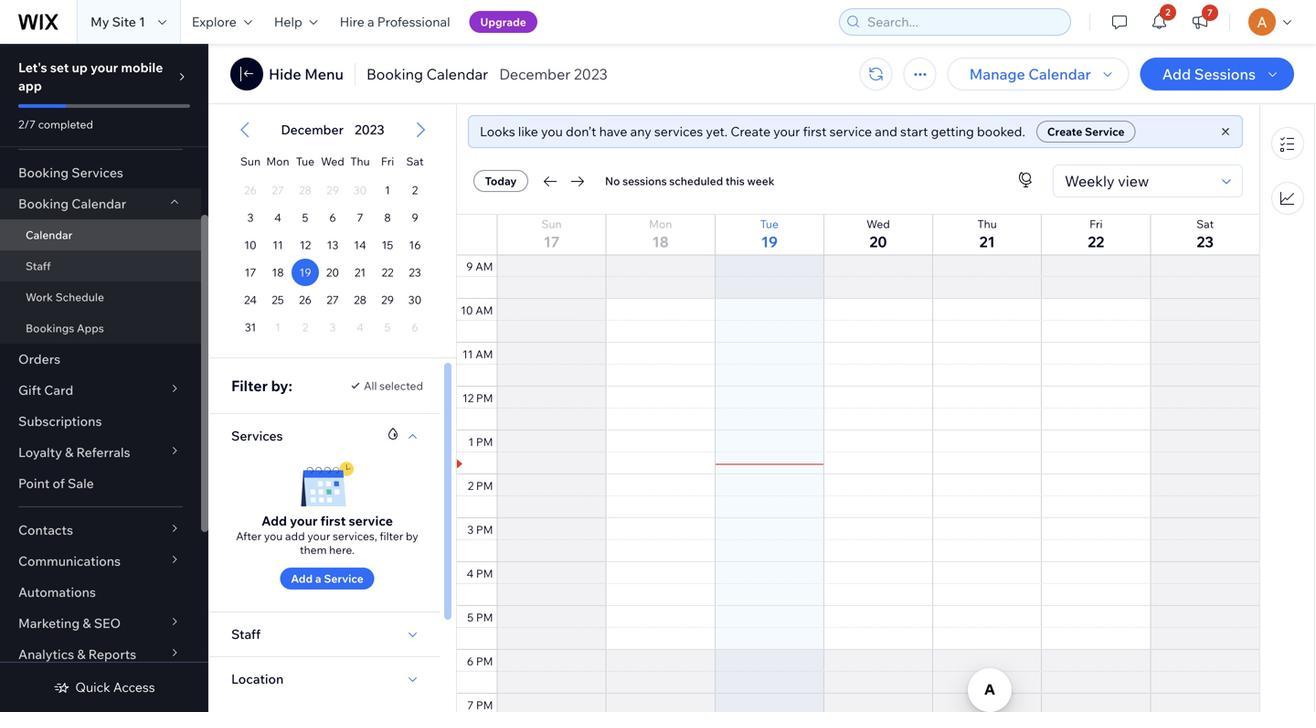 Task type: vqa. For each thing, say whether or not it's contained in the screenshot.
Let's set up your store
no



Task type: describe. For each thing, give the bounding box(es) containing it.
calendar inside dropdown button
[[72, 196, 126, 212]]

add for a
[[291, 572, 313, 586]]

start
[[901, 123, 928, 139]]

work schedule
[[26, 290, 104, 304]]

5 for 5 pm
[[468, 611, 474, 624]]

add a service
[[291, 572, 364, 586]]

18 inside row group
[[272, 266, 284, 279]]

1 for 1
[[385, 183, 390, 197]]

hire a professional link
[[329, 0, 461, 44]]

by:
[[271, 377, 293, 395]]

0 vertical spatial service
[[830, 123, 872, 139]]

staff for staff button
[[231, 626, 261, 642]]

reports
[[88, 646, 136, 662]]

contacts
[[18, 522, 73, 538]]

seo
[[94, 615, 121, 631]]

0 vertical spatial tue
[[296, 155, 315, 168]]

3 for 3
[[247, 211, 254, 224]]

6 for 6
[[329, 211, 336, 224]]

hide menu button
[[230, 58, 344, 91]]

services button
[[231, 425, 283, 447]]

communications button
[[0, 546, 201, 577]]

calendar down professional
[[427, 65, 488, 83]]

loyalty & referrals
[[18, 444, 130, 460]]

1 horizontal spatial 2
[[468, 479, 474, 493]]

a for service
[[315, 572, 322, 586]]

sale
[[68, 475, 94, 491]]

sat 23
[[1197, 217, 1214, 251]]

1 vertical spatial 17
[[245, 266, 256, 279]]

referrals
[[76, 444, 130, 460]]

booking services link
[[0, 157, 201, 188]]

3 for 3 pm
[[467, 523, 474, 537]]

0 vertical spatial 2
[[1166, 6, 1171, 18]]

5 for 5
[[302, 211, 309, 224]]

2/7
[[18, 117, 36, 131]]

your inside let's set up your mobile app
[[91, 59, 118, 75]]

your up add
[[290, 513, 318, 529]]

hire
[[340, 14, 365, 30]]

today button
[[474, 170, 529, 192]]

tuesday, december 19, 2023 cell
[[292, 259, 319, 286]]

services inside "sidebar" element
[[72, 165, 123, 181]]

4 pm
[[467, 567, 493, 580]]

add a service button
[[280, 568, 375, 590]]

don't
[[566, 123, 597, 139]]

1 vertical spatial 7
[[357, 211, 363, 224]]

pm for 1 pm
[[476, 435, 493, 449]]

7 inside 7 button
[[1208, 7, 1213, 18]]

automations link
[[0, 577, 201, 608]]

row containing 10
[[237, 231, 429, 259]]

12 pm
[[463, 391, 493, 405]]

loyalty & referrals button
[[0, 437, 201, 468]]

4 for 4 pm
[[467, 567, 474, 580]]

analytics
[[18, 646, 74, 662]]

bookings
[[26, 321, 74, 335]]

& for loyalty
[[65, 444, 73, 460]]

create service
[[1048, 125, 1125, 139]]

2 vertical spatial 7
[[467, 698, 474, 712]]

analytics & reports button
[[0, 639, 201, 670]]

all
[[364, 379, 377, 393]]

december for december 2023
[[499, 65, 571, 83]]

1 for 1 pm
[[469, 435, 474, 449]]

9 for 9
[[412, 211, 418, 224]]

services
[[655, 123, 703, 139]]

site
[[112, 14, 136, 30]]

booking for booking calendar dropdown button
[[18, 196, 69, 212]]

1 vertical spatial 23
[[409, 266, 421, 279]]

row containing 3
[[237, 204, 429, 231]]

12 for 12 pm
[[463, 391, 474, 405]]

am for 11 am
[[476, 347, 493, 361]]

grid containing december
[[220, 105, 445, 358]]

pm for 6 pm
[[476, 654, 493, 668]]

0 vertical spatial first
[[803, 123, 827, 139]]

booking calendar inside dropdown button
[[18, 196, 126, 212]]

up
[[72, 59, 88, 75]]

today
[[485, 174, 517, 188]]

sidebar element
[[0, 44, 208, 712]]

gift
[[18, 382, 41, 398]]

fri 22
[[1088, 217, 1105, 251]]

1 horizontal spatial wed
[[867, 217, 890, 231]]

0 vertical spatial you
[[541, 123, 563, 139]]

set
[[50, 59, 69, 75]]

loyalty
[[18, 444, 62, 460]]

row containing sun
[[237, 144, 429, 176]]

31
[[245, 320, 256, 334]]

hide
[[269, 65, 301, 83]]

4 for 4
[[274, 211, 281, 224]]

10 am
[[461, 303, 493, 317]]

19 inside tue 19
[[762, 233, 778, 251]]

10 for 10
[[244, 238, 257, 252]]

have
[[599, 123, 628, 139]]

analytics & reports
[[18, 646, 136, 662]]

11 am
[[463, 347, 493, 361]]

booked.
[[977, 123, 1026, 139]]

16
[[409, 238, 421, 252]]

them
[[300, 543, 327, 557]]

sun for 17
[[542, 217, 562, 231]]

sun 17
[[542, 217, 562, 251]]

my site 1
[[91, 14, 145, 30]]

here.
[[329, 543, 355, 557]]

filter by:
[[231, 377, 293, 395]]

communications
[[18, 553, 121, 569]]

0 horizontal spatial 1
[[139, 14, 145, 30]]

manage
[[970, 65, 1026, 83]]

sessions
[[623, 174, 667, 188]]

1 horizontal spatial 22
[[1088, 233, 1105, 251]]

15
[[382, 238, 393, 252]]

sat for sat
[[406, 155, 424, 168]]

thu 21
[[978, 217, 997, 251]]

0 vertical spatial booking
[[367, 65, 423, 83]]

add your first service after you add your services, filter by them here.
[[236, 513, 419, 557]]

getting
[[931, 123, 975, 139]]

& for analytics
[[77, 646, 86, 662]]

let's set up your mobile app
[[18, 59, 163, 94]]

pm for 2 pm
[[476, 479, 493, 493]]

grid containing 17
[[457, 0, 1260, 712]]

by
[[406, 529, 419, 543]]

row containing 24
[[237, 286, 429, 314]]

a for professional
[[368, 14, 375, 30]]

2 inside row group
[[412, 183, 418, 197]]

13
[[327, 238, 339, 252]]

1 horizontal spatial mon
[[649, 217, 672, 231]]

upgrade
[[481, 15, 526, 29]]

0 horizontal spatial wed
[[321, 155, 345, 168]]

completed
[[38, 117, 93, 131]]

pm for 5 pm
[[476, 611, 493, 624]]

2 pm
[[468, 479, 493, 493]]

quick access button
[[53, 679, 155, 696]]

1 horizontal spatial services
[[231, 428, 283, 444]]

point
[[18, 475, 50, 491]]

1 horizontal spatial thu
[[978, 217, 997, 231]]

this
[[726, 174, 745, 188]]

1 pm
[[469, 435, 493, 449]]

upgrade button
[[470, 11, 537, 33]]

menu
[[305, 65, 344, 83]]

am for 9 am
[[476, 259, 493, 273]]

work schedule link
[[0, 282, 201, 313]]

9 am
[[466, 259, 493, 273]]

11 for 11 am
[[463, 347, 473, 361]]

mon 18
[[649, 217, 672, 251]]

manage calendar button
[[948, 58, 1130, 91]]



Task type: locate. For each thing, give the bounding box(es) containing it.
1 vertical spatial 10
[[461, 303, 473, 317]]

create
[[731, 123, 771, 139], [1048, 125, 1083, 139]]

0 vertical spatial 19
[[762, 233, 778, 251]]

sat for sat 23
[[1197, 217, 1214, 231]]

location button
[[231, 668, 284, 690]]

fri inside "fri 22"
[[1090, 217, 1103, 231]]

0 horizontal spatial mon
[[266, 155, 289, 168]]

& for marketing
[[83, 615, 91, 631]]

0 horizontal spatial 3
[[247, 211, 254, 224]]

& inside dropdown button
[[83, 615, 91, 631]]

pm down "6 pm" on the left
[[476, 698, 493, 712]]

alert
[[276, 122, 390, 138]]

11 left 13
[[273, 238, 283, 252]]

29
[[381, 293, 394, 307]]

1 horizontal spatial 12
[[463, 391, 474, 405]]

1 vertical spatial tue
[[761, 217, 779, 231]]

1 horizontal spatial staff
[[231, 626, 261, 642]]

0 vertical spatial 4
[[274, 211, 281, 224]]

apps
[[77, 321, 104, 335]]

1 vertical spatial 3
[[467, 523, 474, 537]]

1 horizontal spatial 20
[[870, 233, 887, 251]]

0 horizontal spatial 11
[[273, 238, 283, 252]]

a
[[368, 14, 375, 30], [315, 572, 322, 586]]

10 up the 11 am
[[461, 303, 473, 317]]

0 vertical spatial &
[[65, 444, 73, 460]]

0 vertical spatial 10
[[244, 238, 257, 252]]

orders
[[18, 351, 61, 367]]

23 inside sat 23
[[1197, 233, 1214, 251]]

1 vertical spatial 9
[[466, 259, 473, 273]]

1 vertical spatial booking calendar
[[18, 196, 126, 212]]

14
[[354, 238, 366, 252]]

pm down 5 pm
[[476, 654, 493, 668]]

calendar link
[[0, 219, 201, 251]]

0 vertical spatial 2023
[[574, 65, 608, 83]]

am for 10 am
[[476, 303, 493, 317]]

quick
[[75, 679, 110, 695]]

0 vertical spatial booking calendar
[[367, 65, 488, 83]]

pm up 1 pm
[[476, 391, 493, 405]]

0 horizontal spatial staff
[[26, 259, 51, 273]]

pm up 5 pm
[[476, 567, 493, 580]]

24
[[244, 293, 257, 307]]

december up like at top left
[[499, 65, 571, 83]]

app
[[18, 78, 42, 94]]

your up the week
[[774, 123, 801, 139]]

december for december
[[281, 122, 344, 138]]

booking calendar
[[367, 65, 488, 83], [18, 196, 126, 212]]

0 horizontal spatial 2
[[412, 183, 418, 197]]

0 vertical spatial add
[[1163, 65, 1192, 83]]

0 horizontal spatial thu
[[351, 155, 370, 168]]

12 for 12
[[300, 238, 311, 252]]

18 down the sessions on the top of the page
[[653, 233, 669, 251]]

a right hire
[[368, 14, 375, 30]]

1 horizontal spatial sun
[[542, 217, 562, 231]]

1 vertical spatial add
[[262, 513, 287, 529]]

1 pm from the top
[[476, 391, 493, 405]]

&
[[65, 444, 73, 460], [83, 615, 91, 631], [77, 646, 86, 662]]

0 vertical spatial services
[[72, 165, 123, 181]]

0 vertical spatial a
[[368, 14, 375, 30]]

23
[[1197, 233, 1214, 251], [409, 266, 421, 279]]

1 am from the top
[[476, 259, 493, 273]]

5 down the 4 pm
[[468, 611, 474, 624]]

staff link
[[0, 251, 201, 282]]

12 left 13
[[300, 238, 311, 252]]

4 down sun mon tue wed thu
[[274, 211, 281, 224]]

help
[[274, 14, 302, 30]]

your right add
[[308, 529, 330, 543]]

am up 12 pm
[[476, 347, 493, 361]]

11 down 10 am at the top left of the page
[[463, 347, 473, 361]]

1 vertical spatial 22
[[382, 266, 394, 279]]

am up 10 am at the top left of the page
[[476, 259, 493, 273]]

create inside 'button'
[[1048, 125, 1083, 139]]

am down 9 am
[[476, 303, 493, 317]]

7 left 8
[[357, 211, 363, 224]]

booking
[[367, 65, 423, 83], [18, 165, 69, 181], [18, 196, 69, 212]]

calendar up staff link
[[26, 228, 72, 242]]

0 horizontal spatial 2023
[[355, 122, 385, 138]]

sun mon tue wed thu
[[240, 155, 370, 168]]

of
[[53, 475, 65, 491]]

add up add
[[262, 513, 287, 529]]

booking down booking services
[[18, 196, 69, 212]]

yet.
[[706, 123, 728, 139]]

0 horizontal spatial booking calendar
[[18, 196, 126, 212]]

0 vertical spatial 18
[[653, 233, 669, 251]]

1
[[139, 14, 145, 30], [385, 183, 390, 197], [469, 435, 474, 449]]

4 down the 3 pm
[[467, 567, 474, 580]]

7 pm from the top
[[476, 654, 493, 668]]

pm for 7 pm
[[476, 698, 493, 712]]

grid
[[457, 0, 1260, 712], [220, 105, 445, 358]]

add for sessions
[[1163, 65, 1192, 83]]

1 horizontal spatial grid
[[457, 0, 1260, 712]]

sun for mon
[[240, 155, 261, 168]]

1 vertical spatial wed
[[867, 217, 890, 231]]

menu
[[1261, 116, 1315, 226]]

create service button
[[1037, 121, 1136, 143]]

0 horizontal spatial a
[[315, 572, 322, 586]]

0 horizontal spatial 22
[[382, 266, 394, 279]]

service left "and"
[[830, 123, 872, 139]]

19 up 26
[[299, 266, 311, 279]]

no
[[605, 174, 620, 188]]

1 vertical spatial am
[[476, 303, 493, 317]]

december
[[499, 65, 571, 83], [281, 122, 344, 138]]

1 vertical spatial 6
[[467, 654, 474, 668]]

1 vertical spatial service
[[324, 572, 364, 586]]

mon
[[266, 155, 289, 168], [649, 217, 672, 231]]

1 vertical spatial fri
[[1090, 217, 1103, 231]]

service inside the add your first service after you add your services, filter by them here.
[[349, 513, 393, 529]]

location
[[231, 671, 284, 687]]

services up booking calendar dropdown button
[[72, 165, 123, 181]]

add
[[285, 529, 305, 543]]

you right like at top left
[[541, 123, 563, 139]]

gift card
[[18, 382, 73, 398]]

1 down 12 pm
[[469, 435, 474, 449]]

1 horizontal spatial booking calendar
[[367, 65, 488, 83]]

subscriptions
[[18, 413, 102, 429]]

6 up 7 pm
[[467, 654, 474, 668]]

& right loyalty
[[65, 444, 73, 460]]

4 inside row group
[[274, 211, 281, 224]]

0 horizontal spatial service
[[349, 513, 393, 529]]

3 inside row group
[[247, 211, 254, 224]]

bookings apps link
[[0, 313, 201, 344]]

0 vertical spatial 23
[[1197, 233, 1214, 251]]

booking down 2/7 completed
[[18, 165, 69, 181]]

filter
[[380, 529, 404, 543]]

point of sale link
[[0, 468, 201, 499]]

calendar down booking services link
[[72, 196, 126, 212]]

0 horizontal spatial grid
[[220, 105, 445, 358]]

0 horizontal spatial 12
[[300, 238, 311, 252]]

0 vertical spatial 11
[[273, 238, 283, 252]]

Search... field
[[862, 9, 1065, 35]]

services,
[[333, 529, 377, 543]]

pm for 3 pm
[[476, 523, 493, 537]]

december up sun mon tue wed thu
[[281, 122, 344, 138]]

after
[[236, 529, 262, 543]]

0 vertical spatial thu
[[351, 155, 370, 168]]

2/7 completed
[[18, 117, 93, 131]]

explore
[[192, 14, 237, 30]]

fri for fri
[[381, 155, 394, 168]]

19
[[762, 233, 778, 251], [299, 266, 311, 279]]

add for your
[[262, 513, 287, 529]]

5 up 'tuesday, december 19, 2023' cell
[[302, 211, 309, 224]]

19 down the week
[[762, 233, 778, 251]]

staff up "location" on the left of the page
[[231, 626, 261, 642]]

bookings apps
[[26, 321, 104, 335]]

0 horizontal spatial 10
[[244, 238, 257, 252]]

6 for 6 pm
[[467, 654, 474, 668]]

0 vertical spatial 6
[[329, 211, 336, 224]]

0 horizontal spatial first
[[321, 513, 346, 529]]

let's
[[18, 59, 47, 75]]

service up services,
[[349, 513, 393, 529]]

no sessions scheduled this week
[[605, 174, 775, 188]]

6 pm from the top
[[476, 611, 493, 624]]

30
[[408, 293, 422, 307]]

0 vertical spatial mon
[[266, 155, 289, 168]]

row
[[237, 144, 429, 176], [237, 176, 429, 204], [237, 204, 429, 231], [457, 215, 1260, 255], [237, 231, 429, 259], [237, 259, 429, 286], [237, 286, 429, 314]]

12 inside row
[[300, 238, 311, 252]]

0 vertical spatial 5
[[302, 211, 309, 224]]

first up services,
[[321, 513, 346, 529]]

1 horizontal spatial a
[[368, 14, 375, 30]]

calendar right manage on the right of the page
[[1029, 65, 1092, 83]]

1 horizontal spatial 6
[[467, 654, 474, 668]]

1 horizontal spatial sat
[[1197, 217, 1214, 231]]

your right up
[[91, 59, 118, 75]]

0 vertical spatial december
[[499, 65, 571, 83]]

row containing 1
[[237, 176, 429, 204]]

& left reports
[[77, 646, 86, 662]]

17
[[544, 233, 560, 251], [245, 266, 256, 279]]

0 vertical spatial 21
[[980, 233, 995, 251]]

scheduled
[[670, 174, 723, 188]]

10 inside row group
[[244, 238, 257, 252]]

2 horizontal spatial add
[[1163, 65, 1192, 83]]

1 vertical spatial 20
[[326, 266, 339, 279]]

pm for 12 pm
[[476, 391, 493, 405]]

hide menu
[[269, 65, 344, 83]]

2 horizontal spatial 1
[[469, 435, 474, 449]]

10 for 10 am
[[461, 303, 473, 317]]

1 vertical spatial sat
[[1197, 217, 1214, 231]]

my
[[91, 14, 109, 30]]

pm down 1 pm
[[476, 479, 493, 493]]

1 horizontal spatial 11
[[463, 347, 473, 361]]

9 up 10 am at the top left of the page
[[466, 259, 473, 273]]

1 vertical spatial first
[[321, 513, 346, 529]]

staff up work
[[26, 259, 51, 273]]

19 inside cell
[[299, 266, 311, 279]]

2 up 16
[[412, 183, 418, 197]]

1 vertical spatial 2
[[412, 183, 418, 197]]

looks
[[480, 123, 515, 139]]

calendar inside button
[[1029, 65, 1092, 83]]

and
[[875, 123, 898, 139]]

help button
[[263, 0, 329, 44]]

1 horizontal spatial fri
[[1090, 217, 1103, 231]]

2023 inside alert
[[355, 122, 385, 138]]

your
[[91, 59, 118, 75], [774, 123, 801, 139], [290, 513, 318, 529], [308, 529, 330, 543]]

5 pm from the top
[[476, 567, 493, 580]]

7 down "6 pm" on the left
[[467, 698, 474, 712]]

3
[[247, 211, 254, 224], [467, 523, 474, 537]]

2 up the 3 pm
[[468, 479, 474, 493]]

marketing & seo
[[18, 615, 121, 631]]

staff
[[26, 259, 51, 273], [231, 626, 261, 642]]

& left the seo
[[83, 615, 91, 631]]

services
[[72, 165, 123, 181], [231, 428, 283, 444]]

mon down the sessions on the top of the page
[[649, 217, 672, 231]]

& inside "dropdown button"
[[77, 646, 86, 662]]

add sessions
[[1163, 65, 1256, 83]]

am
[[476, 259, 493, 273], [476, 303, 493, 317], [476, 347, 493, 361]]

tue down the week
[[761, 217, 779, 231]]

booking services
[[18, 165, 123, 181]]

tue down hide menu
[[296, 155, 315, 168]]

booking inside dropdown button
[[18, 196, 69, 212]]

0 vertical spatial service
[[1085, 125, 1125, 139]]

booking calendar button
[[0, 188, 201, 219]]

26
[[299, 293, 312, 307]]

3 down sun mon tue wed thu
[[247, 211, 254, 224]]

21 inside thu 21
[[980, 233, 995, 251]]

1 horizontal spatial 21
[[980, 233, 995, 251]]

1 horizontal spatial 1
[[385, 183, 390, 197]]

0 vertical spatial 9
[[412, 211, 418, 224]]

1 up 8
[[385, 183, 390, 197]]

all selected
[[364, 379, 423, 393]]

1 horizontal spatial 19
[[762, 233, 778, 251]]

1 horizontal spatial 10
[[461, 303, 473, 317]]

pm up "6 pm" on the left
[[476, 611, 493, 624]]

marketing & seo button
[[0, 608, 201, 639]]

row group containing 1
[[220, 176, 445, 358]]

0 vertical spatial sat
[[406, 155, 424, 168]]

1 vertical spatial 5
[[468, 611, 474, 624]]

9 for 9 am
[[466, 259, 473, 273]]

0 horizontal spatial 5
[[302, 211, 309, 224]]

service inside 'create service' 'button'
[[1085, 125, 1125, 139]]

staff for staff link
[[26, 259, 51, 273]]

create down manage calendar button
[[1048, 125, 1083, 139]]

10 up 24 at the left of page
[[244, 238, 257, 252]]

2 vertical spatial add
[[291, 572, 313, 586]]

add sessions button
[[1141, 58, 1295, 91]]

gift card button
[[0, 375, 201, 406]]

0 horizontal spatial service
[[324, 572, 364, 586]]

filter
[[231, 377, 268, 395]]

& inside dropdown button
[[65, 444, 73, 460]]

1 vertical spatial december
[[281, 122, 344, 138]]

2 pm from the top
[[476, 435, 493, 449]]

5 inside row
[[302, 211, 309, 224]]

4 pm from the top
[[476, 523, 493, 537]]

2023 up sun mon tue wed thu
[[355, 122, 385, 138]]

tue
[[296, 155, 315, 168], [761, 217, 779, 231]]

you left add
[[264, 529, 283, 543]]

pm down 2 pm
[[476, 523, 493, 537]]

mon down hide
[[266, 155, 289, 168]]

services down filter by:
[[231, 428, 283, 444]]

18 up 25
[[272, 266, 284, 279]]

6 up 13
[[329, 211, 336, 224]]

service inside add a service button
[[324, 572, 364, 586]]

1 horizontal spatial tue
[[761, 217, 779, 231]]

1 vertical spatial 18
[[272, 266, 284, 279]]

pm for 4 pm
[[476, 567, 493, 580]]

7 up the add sessions
[[1208, 7, 1213, 18]]

first left "and"
[[803, 123, 827, 139]]

1 vertical spatial 19
[[299, 266, 311, 279]]

quick access
[[75, 679, 155, 695]]

add down them
[[291, 572, 313, 586]]

18 inside the mon 18
[[653, 233, 669, 251]]

fri for fri 22
[[1090, 217, 1103, 231]]

12 down the 11 am
[[463, 391, 474, 405]]

contacts button
[[0, 515, 201, 546]]

a inside button
[[315, 572, 322, 586]]

add left sessions
[[1163, 65, 1192, 83]]

staff inside "sidebar" element
[[26, 259, 51, 273]]

3 up the 4 pm
[[467, 523, 474, 537]]

1 horizontal spatial first
[[803, 123, 827, 139]]

11
[[273, 238, 283, 252], [463, 347, 473, 361]]

create right the yet.
[[731, 123, 771, 139]]

0 horizontal spatial 21
[[355, 266, 366, 279]]

calendar
[[427, 65, 488, 83], [1029, 65, 1092, 83], [72, 196, 126, 212], [26, 228, 72, 242]]

1 horizontal spatial 9
[[466, 259, 473, 273]]

17 inside the sun 17
[[544, 233, 560, 251]]

1 right site on the top left of page
[[139, 14, 145, 30]]

staff button
[[231, 624, 261, 646]]

a down them
[[315, 572, 322, 586]]

11 for 11
[[273, 238, 283, 252]]

booking for booking services link
[[18, 165, 69, 181]]

first inside the add your first service after you add your services, filter by them here.
[[321, 513, 346, 529]]

3 pm from the top
[[476, 479, 493, 493]]

8 pm from the top
[[476, 698, 493, 712]]

pm up 2 pm
[[476, 435, 493, 449]]

you inside the add your first service after you add your services, filter by them here.
[[264, 529, 283, 543]]

2 left 7 button
[[1166, 6, 1171, 18]]

None field
[[1060, 166, 1217, 197]]

marketing
[[18, 615, 80, 631]]

28
[[354, 293, 367, 307]]

alert containing december
[[276, 122, 390, 138]]

service down "here."
[[324, 572, 364, 586]]

1 vertical spatial a
[[315, 572, 322, 586]]

4
[[274, 211, 281, 224], [467, 567, 474, 580]]

you
[[541, 123, 563, 139], [264, 529, 283, 543]]

2023 up don't
[[574, 65, 608, 83]]

2 am from the top
[[476, 303, 493, 317]]

booking calendar down professional
[[367, 65, 488, 83]]

add
[[1163, 65, 1192, 83], [262, 513, 287, 529], [291, 572, 313, 586]]

thu
[[351, 155, 370, 168], [978, 217, 997, 231]]

row group
[[220, 176, 445, 358]]

20 inside wed 20
[[870, 233, 887, 251]]

service down manage calendar button
[[1085, 125, 1125, 139]]

1 horizontal spatial add
[[291, 572, 313, 586]]

9 right 8
[[412, 211, 418, 224]]

7 button
[[1180, 0, 1221, 44]]

6 pm
[[467, 654, 493, 668]]

0 horizontal spatial tue
[[296, 155, 315, 168]]

1 vertical spatial service
[[349, 513, 393, 529]]

booking down hire a professional link in the top left of the page
[[367, 65, 423, 83]]

add inside the add your first service after you add your services, filter by them here.
[[262, 513, 287, 529]]

booking calendar down booking services
[[18, 196, 126, 212]]

0 horizontal spatial create
[[731, 123, 771, 139]]

18
[[653, 233, 669, 251], [272, 266, 284, 279]]

2 vertical spatial &
[[77, 646, 86, 662]]

3 am from the top
[[476, 347, 493, 361]]

pm
[[476, 391, 493, 405], [476, 435, 493, 449], [476, 479, 493, 493], [476, 523, 493, 537], [476, 567, 493, 580], [476, 611, 493, 624], [476, 654, 493, 668], [476, 698, 493, 712]]

0 horizontal spatial add
[[262, 513, 287, 529]]

1 horizontal spatial 23
[[1197, 233, 1214, 251]]

1 horizontal spatial 5
[[468, 611, 474, 624]]



